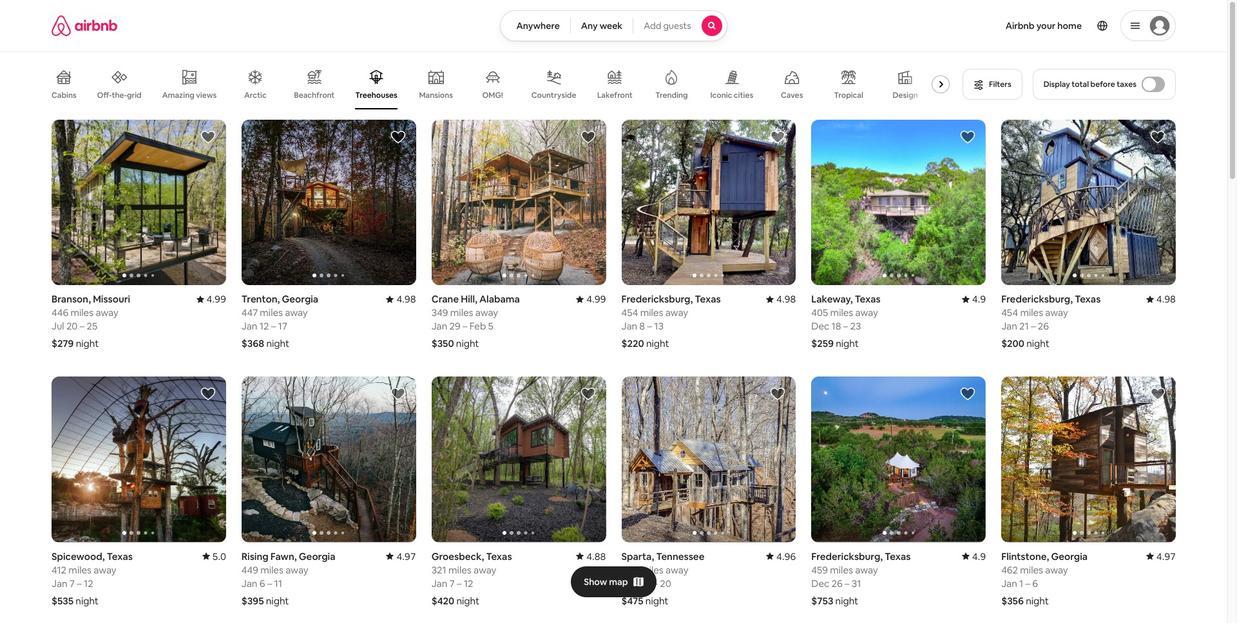 Task type: vqa. For each thing, say whether or not it's contained in the screenshot.


Task type: describe. For each thing, give the bounding box(es) containing it.
6 inside rising fawn, georgia 449 miles away jan 6 – 11 $395 night
[[260, 578, 265, 590]]

away for fredericksburg, texas 459 miles away dec 26 – 31 $753 night
[[855, 564, 878, 577]]

11
[[274, 578, 282, 590]]

home
[[1058, 20, 1082, 32]]

miles for groesbeck, texas 321 miles away jan 7 – 12 $420 night
[[449, 564, 472, 577]]

462
[[1002, 564, 1018, 577]]

add to wishlist: lakeway, texas image
[[960, 130, 976, 145]]

add guests
[[644, 20, 691, 32]]

31
[[852, 578, 861, 590]]

group for fredericksburg, texas 454 miles away jan 8 – 13 $220 night
[[622, 120, 796, 286]]

$475
[[622, 595, 644, 607]]

night for sparta, tennessee 500 miles away dec 15 – 20 $475 night
[[646, 595, 669, 607]]

show map
[[584, 577, 628, 588]]

tropical
[[834, 90, 864, 101]]

your
[[1037, 20, 1056, 32]]

add to wishlist: spicewood, texas image
[[200, 387, 216, 402]]

group for fredericksburg, texas 459 miles away dec 26 – 31 $753 night
[[812, 377, 986, 543]]

– for groesbeck, texas 321 miles away jan 7 – 12 $420 night
[[457, 578, 462, 590]]

4.98 for fredericksburg, texas 454 miles away jan 21 – 26 $200 night
[[1157, 293, 1176, 306]]

29
[[450, 320, 461, 333]]

group for spicewood, texas 412 miles away jan 7 – 12 $535 night
[[52, 377, 226, 543]]

12 for groesbeck, texas
[[464, 578, 473, 590]]

4.96
[[777, 551, 796, 563]]

any
[[581, 20, 598, 32]]

miles for sparta, tennessee 500 miles away dec 15 – 20 $475 night
[[641, 564, 664, 577]]

display
[[1044, 79, 1070, 90]]

filters button
[[963, 69, 1023, 100]]

flintstone,
[[1002, 551, 1049, 563]]

4.98 for fredericksburg, texas 454 miles away jan 8 – 13 $220 night
[[777, 293, 796, 306]]

23
[[850, 320, 861, 333]]

add guests button
[[633, 10, 727, 41]]

treehouses
[[355, 90, 397, 101]]

$259
[[812, 338, 834, 350]]

trenton,
[[242, 293, 280, 306]]

georgia for 462 miles away
[[1051, 551, 1088, 563]]

caves
[[781, 90, 803, 101]]

branson, missouri 446 miles away jul 20 – 25 $279 night
[[52, 293, 130, 350]]

add to wishlist: fredericksburg, texas image
[[1150, 130, 1166, 145]]

night for fredericksburg, texas 454 miles away jan 21 – 26 $200 night
[[1027, 338, 1050, 350]]

$350
[[432, 338, 454, 350]]

sparta,
[[622, 551, 654, 563]]

hill,
[[461, 293, 477, 306]]

texas for fredericksburg, texas 454 miles away jan 8 – 13 $220 night
[[695, 293, 721, 306]]

group for flintstone, georgia 462 miles away jan 1 – 6 $356 night
[[1002, 377, 1176, 543]]

15
[[642, 578, 651, 590]]

5
[[488, 320, 494, 333]]

fredericksburg, for 31
[[812, 551, 883, 563]]

4.96 out of 5 average rating image
[[766, 551, 796, 563]]

missouri
[[93, 293, 130, 306]]

jan for fredericksburg, texas 454 miles away jan 21 – 26 $200 night
[[1002, 320, 1017, 333]]

8
[[640, 320, 645, 333]]

miles for lakeway, texas 405 miles away dec 18 – 23 $259 night
[[830, 307, 853, 319]]

night for trenton, georgia 447 miles away jan 12 – 17 $368 night
[[266, 338, 289, 350]]

spicewood,
[[52, 551, 105, 563]]

21
[[1020, 320, 1029, 333]]

18
[[832, 320, 841, 333]]

7 for 412
[[70, 578, 75, 590]]

texas for fredericksburg, texas 459 miles away dec 26 – 31 $753 night
[[885, 551, 911, 563]]

$368
[[242, 338, 264, 350]]

group for rising fawn, georgia 449 miles away jan 6 – 11 $395 night
[[242, 377, 416, 543]]

$279
[[52, 338, 74, 350]]

crane
[[432, 293, 459, 306]]

5.0
[[212, 551, 226, 563]]

$220
[[622, 338, 644, 350]]

449
[[242, 564, 258, 577]]

– for spicewood, texas 412 miles away jan 7 – 12 $535 night
[[77, 578, 82, 590]]

flintstone, georgia 462 miles away jan 1 – 6 $356 night
[[1002, 551, 1088, 607]]

$356
[[1002, 595, 1024, 607]]

display total before taxes
[[1044, 79, 1137, 90]]

fredericksburg, texas 454 miles away jan 8 – 13 $220 night
[[622, 293, 721, 350]]

show map button
[[571, 567, 657, 598]]

night inside rising fawn, georgia 449 miles away jan 6 – 11 $395 night
[[266, 595, 289, 607]]

454 for jan 8 – 13
[[622, 307, 638, 319]]

none search field containing anywhere
[[500, 10, 727, 41]]

add to wishlist: branson, missouri image
[[200, 130, 216, 145]]

away inside rising fawn, georgia 449 miles away jan 6 – 11 $395 night
[[286, 564, 308, 577]]

1
[[1020, 578, 1024, 590]]

groesbeck,
[[432, 551, 484, 563]]

texas for spicewood, texas 412 miles away jan 7 – 12 $535 night
[[107, 551, 133, 563]]

design
[[893, 90, 918, 101]]

349
[[432, 307, 448, 319]]

any week
[[581, 20, 623, 32]]

group for sparta, tennessee 500 miles away dec 15 – 20 $475 night
[[622, 377, 796, 543]]

airbnb
[[1006, 20, 1035, 32]]

dec for 500
[[622, 578, 640, 590]]

500
[[622, 564, 639, 577]]

lakeway,
[[812, 293, 853, 306]]

$420
[[432, 595, 454, 607]]

anywhere button
[[500, 10, 571, 41]]

rising fawn, georgia 449 miles away jan 6 – 11 $395 night
[[242, 551, 335, 607]]

4.99 out of 5 average rating image
[[576, 293, 606, 306]]

jan for groesbeck, texas 321 miles away jan 7 – 12 $420 night
[[432, 578, 447, 590]]

412
[[52, 564, 66, 577]]

views
[[196, 90, 217, 100]]

away inside the crane hill, alabama 349 miles away jan 29 – feb 5 $350 night
[[475, 307, 498, 319]]

miles inside the crane hill, alabama 349 miles away jan 29 – feb 5 $350 night
[[450, 307, 473, 319]]

4.98 out of 5 average rating image for trenton, georgia 447 miles away jan 12 – 17 $368 night
[[386, 293, 416, 306]]

group for crane hill, alabama 349 miles away jan 29 – feb 5 $350 night
[[432, 120, 606, 286]]

4.97 out of 5 average rating image
[[386, 551, 416, 563]]

fredericksburg, texas 454 miles away jan 21 – 26 $200 night
[[1002, 293, 1101, 350]]

20 inside branson, missouri 446 miles away jul 20 – 25 $279 night
[[66, 320, 78, 333]]

filters
[[989, 79, 1012, 90]]

trending
[[656, 90, 688, 101]]

fredericksburg, for 26
[[1002, 293, 1073, 306]]

group for branson, missouri 446 miles away jul 20 – 25 $279 night
[[52, 120, 226, 286]]

off-the-grid
[[97, 90, 142, 100]]

321
[[432, 564, 446, 577]]

5.0 out of 5 average rating image
[[202, 551, 226, 563]]

$535
[[52, 595, 74, 607]]

– for flintstone, georgia 462 miles away jan 1 – 6 $356 night
[[1026, 578, 1031, 590]]

jan inside the crane hill, alabama 349 miles away jan 29 – feb 5 $350 night
[[432, 320, 447, 333]]

4.97 for flintstone, georgia 462 miles away jan 1 – 6 $356 night
[[1157, 551, 1176, 563]]

texas for groesbeck, texas 321 miles away jan 7 – 12 $420 night
[[486, 551, 512, 563]]

4.9 out of 5 average rating image
[[962, 551, 986, 563]]

add to wishlist: fredericksburg, texas image for 4.98
[[770, 130, 786, 145]]

groesbeck, texas 321 miles away jan 7 – 12 $420 night
[[432, 551, 512, 607]]

iconic cities
[[710, 90, 754, 100]]

group containing off-the-grid
[[52, 59, 955, 110]]

texas for lakeway, texas 405 miles away dec 18 – 23 $259 night
[[855, 293, 881, 306]]

– for sparta, tennessee 500 miles away dec 15 – 20 $475 night
[[653, 578, 658, 590]]

amazing views
[[162, 90, 217, 100]]

$753
[[812, 595, 834, 607]]



Task type: locate. For each thing, give the bounding box(es) containing it.
– inside lakeway, texas 405 miles away dec 18 – 23 $259 night
[[844, 320, 848, 333]]

miles inside spicewood, texas 412 miles away jan 7 – 12 $535 night
[[69, 564, 92, 577]]

2 4.9 from the top
[[972, 551, 986, 563]]

night down 11
[[266, 595, 289, 607]]

26 left 31
[[832, 578, 843, 590]]

447
[[242, 307, 258, 319]]

cities
[[734, 90, 754, 100]]

dec
[[812, 320, 830, 333], [622, 578, 640, 590], [812, 578, 830, 590]]

dec down 500
[[622, 578, 640, 590]]

446
[[52, 307, 68, 319]]

georgia inside flintstone, georgia 462 miles away jan 1 – 6 $356 night
[[1051, 551, 1088, 563]]

group for trenton, georgia 447 miles away jan 12 – 17 $368 night
[[242, 120, 416, 286]]

week
[[600, 20, 623, 32]]

12 inside groesbeck, texas 321 miles away jan 7 – 12 $420 night
[[464, 578, 473, 590]]

night inside groesbeck, texas 321 miles away jan 7 – 12 $420 night
[[457, 595, 480, 607]]

away for lakeway, texas 405 miles away dec 18 – 23 $259 night
[[856, 307, 878, 319]]

away inside spicewood, texas 412 miles away jan 7 – 12 $535 night
[[94, 564, 116, 577]]

miles for flintstone, georgia 462 miles away jan 1 – 6 $356 night
[[1020, 564, 1043, 577]]

texas
[[695, 293, 721, 306], [855, 293, 881, 306], [1075, 293, 1101, 306], [107, 551, 133, 563], [885, 551, 911, 563], [486, 551, 512, 563]]

20 inside sparta, tennessee 500 miles away dec 15 – 20 $475 night
[[660, 578, 671, 590]]

fredericksburg, up 31
[[812, 551, 883, 563]]

4.98 out of 5 average rating image for fredericksburg, texas 454 miles away jan 21 – 26 $200 night
[[1146, 293, 1176, 306]]

0 vertical spatial 4.9
[[972, 293, 986, 306]]

12 for spicewood, texas
[[84, 578, 93, 590]]

texas inside fredericksburg, texas 454 miles away jan 21 – 26 $200 night
[[1075, 293, 1101, 306]]

2 4.98 out of 5 average rating image from the left
[[766, 293, 796, 306]]

1 vertical spatial 20
[[660, 578, 671, 590]]

0 vertical spatial 20
[[66, 320, 78, 333]]

1 4.98 from the left
[[397, 293, 416, 306]]

– for fredericksburg, texas 454 miles away jan 21 – 26 $200 night
[[1031, 320, 1036, 333]]

night for lakeway, texas 405 miles away dec 18 – 23 $259 night
[[836, 338, 859, 350]]

airbnb your home
[[1006, 20, 1082, 32]]

add to wishlist: trenton, georgia image
[[390, 130, 406, 145]]

20 right jul at the bottom left
[[66, 320, 78, 333]]

454 up '$220'
[[622, 307, 638, 319]]

miles for trenton, georgia 447 miles away jan 12 – 17 $368 night
[[260, 307, 283, 319]]

jan left "21"
[[1002, 320, 1017, 333]]

– for trenton, georgia 447 miles away jan 12 – 17 $368 night
[[271, 320, 276, 333]]

night inside fredericksburg, texas 454 miles away jan 21 – 26 $200 night
[[1027, 338, 1050, 350]]

dec inside sparta, tennessee 500 miles away dec 15 – 20 $475 night
[[622, 578, 640, 590]]

jan left the 8
[[622, 320, 637, 333]]

– right 29
[[463, 320, 468, 333]]

georgia for 447 miles away
[[282, 293, 318, 306]]

0 horizontal spatial 4.98 out of 5 average rating image
[[386, 293, 416, 306]]

group for lakeway, texas 405 miles away dec 18 – 23 $259 night
[[812, 120, 986, 286]]

miles up 18
[[830, 307, 853, 319]]

20
[[66, 320, 78, 333], [660, 578, 671, 590]]

2 horizontal spatial 4.98 out of 5 average rating image
[[1146, 293, 1176, 306]]

night right $356
[[1026, 595, 1049, 607]]

add to wishlist: sparta, tennessee image
[[770, 387, 786, 402]]

1 horizontal spatial add to wishlist: fredericksburg, texas image
[[960, 387, 976, 402]]

1 horizontal spatial 454
[[1002, 307, 1018, 319]]

– left 11
[[267, 578, 272, 590]]

12 left the 17
[[260, 320, 269, 333]]

away inside lakeway, texas 405 miles away dec 18 – 23 $259 night
[[856, 307, 878, 319]]

miles inside rising fawn, georgia 449 miles away jan 6 – 11 $395 night
[[261, 564, 284, 577]]

night for spicewood, texas 412 miles away jan 7 – 12 $535 night
[[76, 595, 99, 607]]

fredericksburg, for 13
[[622, 293, 693, 306]]

7 up $420
[[450, 578, 455, 590]]

night down 23
[[836, 338, 859, 350]]

12 inside spicewood, texas 412 miles away jan 7 – 12 $535 night
[[84, 578, 93, 590]]

– left the 17
[[271, 320, 276, 333]]

12 inside trenton, georgia 447 miles away jan 12 – 17 $368 night
[[260, 320, 269, 333]]

dec down 405
[[812, 320, 830, 333]]

4.9 for lakeway, texas 405 miles away dec 18 – 23 $259 night
[[972, 293, 986, 306]]

jan for fredericksburg, texas 454 miles away jan 8 – 13 $220 night
[[622, 320, 637, 333]]

the-
[[112, 90, 127, 100]]

12 down the spicewood,
[[84, 578, 93, 590]]

6 inside flintstone, georgia 462 miles away jan 1 – 6 $356 night
[[1033, 578, 1038, 590]]

branson,
[[52, 293, 91, 306]]

– right "21"
[[1031, 320, 1036, 333]]

1 horizontal spatial 4.97
[[1157, 551, 1176, 563]]

12 down groesbeck,
[[464, 578, 473, 590]]

2 horizontal spatial 12
[[464, 578, 473, 590]]

night inside spicewood, texas 412 miles away jan 7 – 12 $535 night
[[76, 595, 99, 607]]

texas inside groesbeck, texas 321 miles away jan 7 – 12 $420 night
[[486, 551, 512, 563]]

away inside groesbeck, texas 321 miles away jan 7 – 12 $420 night
[[474, 564, 497, 577]]

– for lakeway, texas 405 miles away dec 18 – 23 $259 night
[[844, 320, 848, 333]]

night inside the crane hill, alabama 349 miles away jan 29 – feb 5 $350 night
[[456, 338, 479, 350]]

– for fredericksburg, texas 454 miles away jan 8 – 13 $220 night
[[647, 320, 652, 333]]

0 horizontal spatial 7
[[70, 578, 75, 590]]

sparta, tennessee 500 miles away dec 15 – 20 $475 night
[[622, 551, 705, 607]]

away for groesbeck, texas 321 miles away jan 7 – 12 $420 night
[[474, 564, 497, 577]]

None search field
[[500, 10, 727, 41]]

add
[[644, 20, 661, 32]]

miles inside sparta, tennessee 500 miles away dec 15 – 20 $475 night
[[641, 564, 664, 577]]

3 4.98 out of 5 average rating image from the left
[[1146, 293, 1176, 306]]

texas inside lakeway, texas 405 miles away dec 18 – 23 $259 night
[[855, 293, 881, 306]]

amazing
[[162, 90, 194, 100]]

4.9 out of 5 average rating image
[[962, 293, 986, 306]]

jul
[[52, 320, 64, 333]]

before
[[1091, 79, 1115, 90]]

add to wishlist: rising fawn, georgia image
[[390, 387, 406, 402]]

fredericksburg, inside fredericksburg, texas 454 miles away jan 8 – 13 $220 night
[[622, 293, 693, 306]]

miles up "21"
[[1020, 307, 1043, 319]]

1 454 from the left
[[622, 307, 638, 319]]

26 inside fredericksburg, texas 459 miles away dec 26 – 31 $753 night
[[832, 578, 843, 590]]

454 for jan 21 – 26
[[1002, 307, 1018, 319]]

26
[[1038, 320, 1049, 333], [832, 578, 843, 590]]

away inside trenton, georgia 447 miles away jan 12 – 17 $368 night
[[285, 307, 308, 319]]

night inside flintstone, georgia 462 miles away jan 1 – 6 $356 night
[[1026, 595, 1049, 607]]

0 horizontal spatial fredericksburg,
[[622, 293, 693, 306]]

fredericksburg, texas 459 miles away dec 26 – 31 $753 night
[[812, 551, 911, 607]]

georgia
[[282, 293, 318, 306], [299, 551, 335, 563], [1051, 551, 1088, 563]]

night for groesbeck, texas 321 miles away jan 7 – 12 $420 night
[[457, 595, 480, 607]]

trenton, georgia 447 miles away jan 12 – 17 $368 night
[[242, 293, 318, 350]]

1 horizontal spatial 7
[[450, 578, 455, 590]]

miles for fredericksburg, texas 459 miles away dec 26 – 31 $753 night
[[830, 564, 853, 577]]

away for trenton, georgia 447 miles away jan 12 – 17 $368 night
[[285, 307, 308, 319]]

6 right 1
[[1033, 578, 1038, 590]]

georgia inside trenton, georgia 447 miles away jan 12 – 17 $368 night
[[282, 293, 318, 306]]

group
[[52, 59, 955, 110], [52, 120, 226, 286], [242, 120, 416, 286], [432, 120, 606, 286], [622, 120, 796, 286], [812, 120, 986, 286], [1002, 120, 1176, 286], [52, 377, 226, 543], [242, 377, 416, 543], [432, 377, 606, 543], [622, 377, 796, 543], [812, 377, 986, 543], [1002, 377, 1176, 543]]

cabins
[[52, 90, 77, 101]]

texas for fredericksburg, texas 454 miles away jan 21 – 26 $200 night
[[1075, 293, 1101, 306]]

7 inside groesbeck, texas 321 miles away jan 7 – 12 $420 night
[[450, 578, 455, 590]]

454 up $200
[[1002, 307, 1018, 319]]

12
[[260, 320, 269, 333], [84, 578, 93, 590], [464, 578, 473, 590]]

$200
[[1002, 338, 1025, 350]]

4.99 for branson, missouri 446 miles away jul 20 – 25 $279 night
[[207, 293, 226, 306]]

fredericksburg, inside fredericksburg, texas 459 miles away dec 26 – 31 $753 night
[[812, 551, 883, 563]]

miles inside fredericksburg, texas 454 miles away jan 8 – 13 $220 night
[[640, 307, 663, 319]]

fredericksburg, up "21"
[[1002, 293, 1073, 306]]

25
[[87, 320, 97, 333]]

2 7 from the left
[[450, 578, 455, 590]]

– inside fredericksburg, texas 454 miles away jan 21 – 26 $200 night
[[1031, 320, 1036, 333]]

dec for 459
[[812, 578, 830, 590]]

jan for trenton, georgia 447 miles away jan 12 – 17 $368 night
[[242, 320, 257, 333]]

away for flintstone, georgia 462 miles away jan 1 – 6 $356 night
[[1046, 564, 1068, 577]]

off-
[[97, 90, 112, 100]]

texas inside fredericksburg, texas 454 miles away jan 8 – 13 $220 night
[[695, 293, 721, 306]]

1 vertical spatial 26
[[832, 578, 843, 590]]

– down groesbeck,
[[457, 578, 462, 590]]

0 horizontal spatial 4.99
[[207, 293, 226, 306]]

4.9 for fredericksburg, texas 459 miles away dec 26 – 31 $753 night
[[972, 551, 986, 563]]

profile element
[[743, 0, 1176, 52]]

omg!
[[482, 90, 503, 101]]

group for fredericksburg, texas 454 miles away jan 21 – 26 $200 night
[[1002, 120, 1176, 286]]

lakefront
[[597, 90, 633, 101]]

1 horizontal spatial 26
[[1038, 320, 1049, 333]]

countryside
[[532, 90, 576, 101]]

night right $420
[[457, 595, 480, 607]]

26 inside fredericksburg, texas 454 miles away jan 21 – 26 $200 night
[[1038, 320, 1049, 333]]

jan down 349
[[432, 320, 447, 333]]

alabama
[[480, 293, 520, 306]]

add to wishlist: flintstone, georgia image
[[1150, 387, 1166, 402]]

fawn,
[[271, 551, 297, 563]]

4.97 out of 5 average rating image
[[1146, 551, 1176, 563]]

miles for fredericksburg, texas 454 miles away jan 21 – 26 $200 night
[[1020, 307, 1043, 319]]

jan left 1
[[1002, 578, 1017, 590]]

away inside fredericksburg, texas 454 miles away jan 8 – 13 $220 night
[[666, 307, 688, 319]]

20 right '15'
[[660, 578, 671, 590]]

night for fredericksburg, texas 459 miles away dec 26 – 31 $753 night
[[836, 595, 859, 607]]

2 4.97 from the left
[[1157, 551, 1176, 563]]

– right 18
[[844, 320, 848, 333]]

– right the 8
[[647, 320, 652, 333]]

fredericksburg,
[[622, 293, 693, 306], [1002, 293, 1073, 306], [812, 551, 883, 563]]

show
[[584, 577, 607, 588]]

459
[[812, 564, 828, 577]]

night down 25
[[76, 338, 99, 350]]

miles down the flintstone,
[[1020, 564, 1043, 577]]

georgia right fawn,
[[299, 551, 335, 563]]

away inside sparta, tennessee 500 miles away dec 15 – 20 $475 night
[[666, 564, 689, 577]]

1 horizontal spatial 4.98
[[777, 293, 796, 306]]

georgia right the flintstone,
[[1051, 551, 1088, 563]]

total
[[1072, 79, 1089, 90]]

miles down trenton,
[[260, 307, 283, 319]]

jan down '447'
[[242, 320, 257, 333]]

– left 31
[[845, 578, 850, 590]]

454 inside fredericksburg, texas 454 miles away jan 21 – 26 $200 night
[[1002, 307, 1018, 319]]

arctic
[[244, 90, 267, 101]]

dec inside lakeway, texas 405 miles away dec 18 – 23 $259 night
[[812, 320, 830, 333]]

miles down groesbeck,
[[449, 564, 472, 577]]

miles up 11
[[261, 564, 284, 577]]

away for spicewood, texas 412 miles away jan 7 – 12 $535 night
[[94, 564, 116, 577]]

miles up 13
[[640, 307, 663, 319]]

feb
[[470, 320, 486, 333]]

4.88 out of 5 average rating image
[[576, 551, 606, 563]]

night inside lakeway, texas 405 miles away dec 18 – 23 $259 night
[[836, 338, 859, 350]]

jan inside spicewood, texas 412 miles away jan 7 – 12 $535 night
[[52, 578, 67, 590]]

– inside sparta, tennessee 500 miles away dec 15 – 20 $475 night
[[653, 578, 658, 590]]

– inside groesbeck, texas 321 miles away jan 7 – 12 $420 night
[[457, 578, 462, 590]]

0 horizontal spatial add to wishlist: fredericksburg, texas image
[[770, 130, 786, 145]]

miles inside fredericksburg, texas 454 miles away jan 21 – 26 $200 night
[[1020, 307, 1043, 319]]

georgia up the 17
[[282, 293, 318, 306]]

4.99 out of 5 average rating image
[[196, 293, 226, 306]]

night for flintstone, georgia 462 miles away jan 1 – 6 $356 night
[[1026, 595, 1049, 607]]

– inside trenton, georgia 447 miles away jan 12 – 17 $368 night
[[271, 320, 276, 333]]

jan inside trenton, georgia 447 miles away jan 12 – 17 $368 night
[[242, 320, 257, 333]]

iconic
[[710, 90, 732, 100]]

fredericksburg, inside fredericksburg, texas 454 miles away jan 21 – 26 $200 night
[[1002, 293, 1073, 306]]

4.98 out of 5 average rating image
[[386, 293, 416, 306], [766, 293, 796, 306], [1146, 293, 1176, 306]]

1 horizontal spatial 4.98 out of 5 average rating image
[[766, 293, 796, 306]]

1 6 from the left
[[260, 578, 265, 590]]

miles inside branson, missouri 446 miles away jul 20 – 25 $279 night
[[71, 307, 94, 319]]

night inside trenton, georgia 447 miles away jan 12 – 17 $368 night
[[266, 338, 289, 350]]

beachfront
[[294, 90, 335, 101]]

rising
[[242, 551, 269, 563]]

0 vertical spatial add to wishlist: fredericksburg, texas image
[[770, 130, 786, 145]]

jan inside groesbeck, texas 321 miles away jan 7 – 12 $420 night
[[432, 578, 447, 590]]

1 7 from the left
[[70, 578, 75, 590]]

night down 31
[[836, 595, 859, 607]]

2 4.98 from the left
[[777, 293, 796, 306]]

away for sparta, tennessee 500 miles away dec 15 – 20 $475 night
[[666, 564, 689, 577]]

13
[[654, 320, 664, 333]]

jan
[[242, 320, 257, 333], [622, 320, 637, 333], [432, 320, 447, 333], [1002, 320, 1017, 333], [52, 578, 67, 590], [242, 578, 257, 590], [432, 578, 447, 590], [1002, 578, 1017, 590]]

add to wishlist: fredericksburg, texas image for 4.9
[[960, 387, 976, 402]]

0 horizontal spatial 26
[[832, 578, 843, 590]]

6
[[260, 578, 265, 590], [1033, 578, 1038, 590]]

– inside rising fawn, georgia 449 miles away jan 6 – 11 $395 night
[[267, 578, 272, 590]]

miles up 31
[[830, 564, 853, 577]]

miles up 25
[[71, 307, 94, 319]]

1 vertical spatial add to wishlist: fredericksburg, texas image
[[960, 387, 976, 402]]

jan for spicewood, texas 412 miles away jan 7 – 12 $535 night
[[52, 578, 67, 590]]

tennessee
[[656, 551, 705, 563]]

night down feb
[[456, 338, 479, 350]]

add to wishlist: groesbeck, texas image
[[580, 387, 596, 402]]

– right 1
[[1026, 578, 1031, 590]]

– right '15'
[[653, 578, 658, 590]]

away for fredericksburg, texas 454 miles away jan 21 – 26 $200 night
[[1046, 307, 1068, 319]]

– inside branson, missouri 446 miles away jul 20 – 25 $279 night
[[80, 320, 85, 333]]

2 horizontal spatial fredericksburg,
[[1002, 293, 1073, 306]]

– inside fredericksburg, texas 459 miles away dec 26 – 31 $753 night
[[845, 578, 850, 590]]

4.98 for trenton, georgia 447 miles away jan 12 – 17 $368 night
[[397, 293, 416, 306]]

miles up '15'
[[641, 564, 664, 577]]

– inside spicewood, texas 412 miles away jan 7 – 12 $535 night
[[77, 578, 82, 590]]

4.88
[[587, 551, 606, 563]]

– inside fredericksburg, texas 454 miles away jan 8 – 13 $220 night
[[647, 320, 652, 333]]

2 454 from the left
[[1002, 307, 1018, 319]]

miles inside groesbeck, texas 321 miles away jan 7 – 12 $420 night
[[449, 564, 472, 577]]

night down 13
[[646, 338, 669, 350]]

night inside branson, missouri 446 miles away jul 20 – 25 $279 night
[[76, 338, 99, 350]]

0 horizontal spatial 12
[[84, 578, 93, 590]]

$395
[[242, 595, 264, 607]]

miles inside fredericksburg, texas 459 miles away dec 26 – 31 $753 night
[[830, 564, 853, 577]]

jan down 412
[[52, 578, 67, 590]]

– down the spicewood,
[[77, 578, 82, 590]]

jan for flintstone, georgia 462 miles away jan 1 – 6 $356 night
[[1002, 578, 1017, 590]]

– for fredericksburg, texas 459 miles away dec 26 – 31 $753 night
[[845, 578, 850, 590]]

night down "21"
[[1027, 338, 1050, 350]]

night down '15'
[[646, 595, 669, 607]]

1 horizontal spatial 4.99
[[587, 293, 606, 306]]

dec down 459 on the bottom right of the page
[[812, 578, 830, 590]]

away for branson, missouri 446 miles away jul 20 – 25 $279 night
[[96, 307, 118, 319]]

4.97 for rising fawn, georgia 449 miles away jan 6 – 11 $395 night
[[397, 551, 416, 563]]

3 4.98 from the left
[[1157, 293, 1176, 306]]

– inside flintstone, georgia 462 miles away jan 1 – 6 $356 night
[[1026, 578, 1031, 590]]

crane hill, alabama 349 miles away jan 29 – feb 5 $350 night
[[432, 293, 520, 350]]

miles for branson, missouri 446 miles away jul 20 – 25 $279 night
[[71, 307, 94, 319]]

dec inside fredericksburg, texas 459 miles away dec 26 – 31 $753 night
[[812, 578, 830, 590]]

night for branson, missouri 446 miles away jul 20 – 25 $279 night
[[76, 338, 99, 350]]

– left 25
[[80, 320, 85, 333]]

jan down 449
[[242, 578, 257, 590]]

1 horizontal spatial 12
[[260, 320, 269, 333]]

0 horizontal spatial 4.97
[[397, 551, 416, 563]]

fredericksburg, up 13
[[622, 293, 693, 306]]

7 inside spicewood, texas 412 miles away jan 7 – 12 $535 night
[[70, 578, 75, 590]]

0 horizontal spatial 20
[[66, 320, 78, 333]]

1 horizontal spatial 6
[[1033, 578, 1038, 590]]

airbnb your home link
[[998, 12, 1090, 39]]

away inside fredericksburg, texas 459 miles away dec 26 – 31 $753 night
[[855, 564, 878, 577]]

away for fredericksburg, texas 454 miles away jan 8 – 13 $220 night
[[666, 307, 688, 319]]

2 6 from the left
[[1033, 578, 1038, 590]]

0 vertical spatial 26
[[1038, 320, 1049, 333]]

night down the 17
[[266, 338, 289, 350]]

add to wishlist: crane hill, alabama image
[[580, 130, 596, 145]]

away inside flintstone, georgia 462 miles away jan 1 – 6 $356 night
[[1046, 564, 1068, 577]]

night inside sparta, tennessee 500 miles away dec 15 – 20 $475 night
[[646, 595, 669, 607]]

taxes
[[1117, 79, 1137, 90]]

454 inside fredericksburg, texas 454 miles away jan 8 – 13 $220 night
[[622, 307, 638, 319]]

miles for fredericksburg, texas 454 miles away jan 8 – 13 $220 night
[[640, 307, 663, 319]]

texas inside fredericksburg, texas 459 miles away dec 26 – 31 $753 night
[[885, 551, 911, 563]]

jan inside flintstone, georgia 462 miles away jan 1 – 6 $356 night
[[1002, 578, 1017, 590]]

jan inside rising fawn, georgia 449 miles away jan 6 – 11 $395 night
[[242, 578, 257, 590]]

2 horizontal spatial 4.98
[[1157, 293, 1176, 306]]

1 horizontal spatial fredericksburg,
[[812, 551, 883, 563]]

miles inside flintstone, georgia 462 miles away jan 1 – 6 $356 night
[[1020, 564, 1043, 577]]

– for branson, missouri 446 miles away jul 20 – 25 $279 night
[[80, 320, 85, 333]]

away
[[96, 307, 118, 319], [285, 307, 308, 319], [666, 307, 688, 319], [856, 307, 878, 319], [475, 307, 498, 319], [1046, 307, 1068, 319], [94, 564, 116, 577], [286, 564, 308, 577], [666, 564, 689, 577], [855, 564, 878, 577], [474, 564, 497, 577], [1046, 564, 1068, 577]]

1 4.98 out of 5 average rating image from the left
[[386, 293, 416, 306]]

0 horizontal spatial 454
[[622, 307, 638, 319]]

405
[[812, 307, 828, 319]]

spicewood, texas 412 miles away jan 7 – 12 $535 night
[[52, 551, 133, 607]]

night inside fredericksburg, texas 454 miles away jan 8 – 13 $220 night
[[646, 338, 669, 350]]

4.9
[[972, 293, 986, 306], [972, 551, 986, 563]]

night for fredericksburg, texas 454 miles away jan 8 – 13 $220 night
[[646, 338, 669, 350]]

away inside branson, missouri 446 miles away jul 20 – 25 $279 night
[[96, 307, 118, 319]]

miles inside trenton, georgia 447 miles away jan 12 – 17 $368 night
[[260, 307, 283, 319]]

miles up 29
[[450, 307, 473, 319]]

– inside the crane hill, alabama 349 miles away jan 29 – feb 5 $350 night
[[463, 320, 468, 333]]

1 4.99 from the left
[[207, 293, 226, 306]]

away inside fredericksburg, texas 454 miles away jan 21 – 26 $200 night
[[1046, 307, 1068, 319]]

grid
[[127, 90, 142, 100]]

4.99 for crane hill, alabama 349 miles away jan 29 – feb 5 $350 night
[[587, 293, 606, 306]]

jan inside fredericksburg, texas 454 miles away jan 21 – 26 $200 night
[[1002, 320, 1017, 333]]

guests
[[663, 20, 691, 32]]

night inside fredericksburg, texas 459 miles away dec 26 – 31 $753 night
[[836, 595, 859, 607]]

17
[[278, 320, 287, 333]]

7 for 321
[[450, 578, 455, 590]]

4.99
[[207, 293, 226, 306], [587, 293, 606, 306]]

26 right "21"
[[1038, 320, 1049, 333]]

4.98 out of 5 average rating image for fredericksburg, texas 454 miles away jan 8 – 13 $220 night
[[766, 293, 796, 306]]

night right $535
[[76, 595, 99, 607]]

texas inside spicewood, texas 412 miles away jan 7 – 12 $535 night
[[107, 551, 133, 563]]

6 left 11
[[260, 578, 265, 590]]

7 up $535
[[70, 578, 75, 590]]

miles for spicewood, texas 412 miles away jan 7 – 12 $535 night
[[69, 564, 92, 577]]

night
[[76, 338, 99, 350], [266, 338, 289, 350], [646, 338, 669, 350], [836, 338, 859, 350], [456, 338, 479, 350], [1027, 338, 1050, 350], [76, 595, 99, 607], [266, 595, 289, 607], [646, 595, 669, 607], [836, 595, 859, 607], [457, 595, 480, 607], [1026, 595, 1049, 607]]

4.98
[[397, 293, 416, 306], [777, 293, 796, 306], [1157, 293, 1176, 306]]

dec for 405
[[812, 320, 830, 333]]

miles down the spicewood,
[[69, 564, 92, 577]]

1 horizontal spatial 20
[[660, 578, 671, 590]]

7
[[70, 578, 75, 590], [450, 578, 455, 590]]

0 horizontal spatial 4.98
[[397, 293, 416, 306]]

0 horizontal spatial 6
[[260, 578, 265, 590]]

454
[[622, 307, 638, 319], [1002, 307, 1018, 319]]

1 vertical spatial 4.9
[[972, 551, 986, 563]]

anywhere
[[516, 20, 560, 32]]

map
[[609, 577, 628, 588]]

1 4.97 from the left
[[397, 551, 416, 563]]

lakeway, texas 405 miles away dec 18 – 23 $259 night
[[812, 293, 881, 350]]

miles inside lakeway, texas 405 miles away dec 18 – 23 $259 night
[[830, 307, 853, 319]]

jan inside fredericksburg, texas 454 miles away jan 8 – 13 $220 night
[[622, 320, 637, 333]]

group for groesbeck, texas 321 miles away jan 7 – 12 $420 night
[[432, 377, 606, 543]]

jan down the 321
[[432, 578, 447, 590]]

georgia inside rising fawn, georgia 449 miles away jan 6 – 11 $395 night
[[299, 551, 335, 563]]

add to wishlist: fredericksburg, texas image
[[770, 130, 786, 145], [960, 387, 976, 402]]

1 4.9 from the top
[[972, 293, 986, 306]]

2 4.99 from the left
[[587, 293, 606, 306]]



